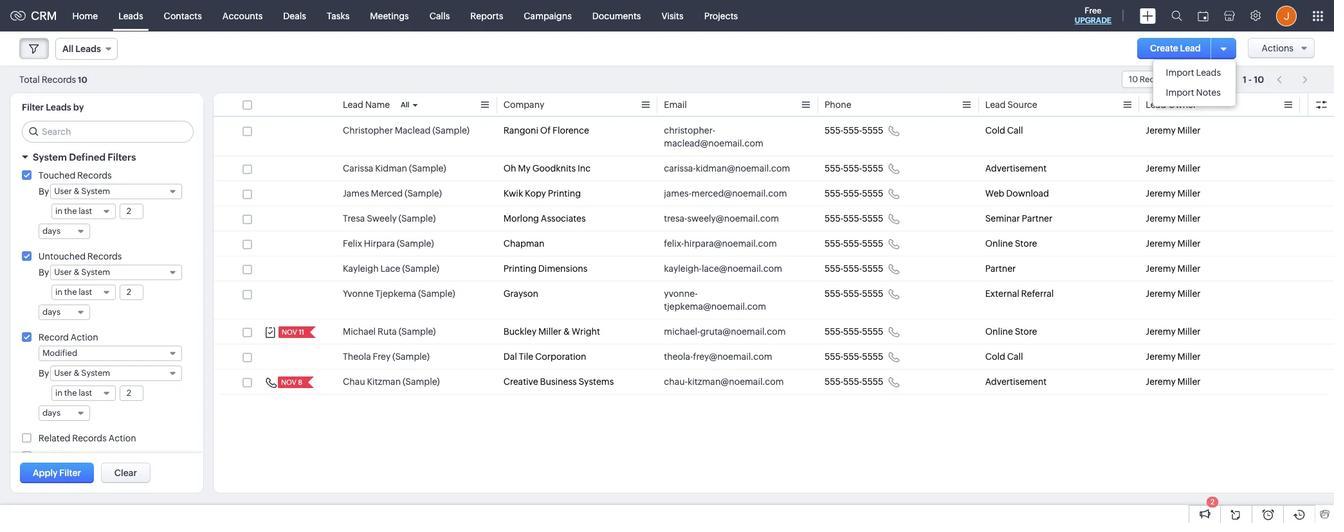 Task type: vqa. For each thing, say whether or not it's contained in the screenshot.
the topmost Target
no



Task type: describe. For each thing, give the bounding box(es) containing it.
10 records per page
[[1130, 75, 1208, 84]]

nov 8
[[281, 379, 302, 387]]

source
[[1008, 100, 1038, 110]]

carissa-kidman@noemail.com
[[664, 163, 791, 174]]

5555 for tresa-sweely@noemail.com
[[863, 214, 884, 224]]

apply filter button
[[20, 463, 94, 484]]

0 vertical spatial partner
[[1022, 214, 1053, 224]]

oh
[[504, 163, 516, 174]]

5555 for felix-hirpara@noemail.com
[[863, 239, 884, 249]]

jeremy for carissa-kidman@noemail.com
[[1146, 163, 1176, 174]]

tresa-sweely@noemail.com link
[[664, 212, 779, 225]]

jeremy miller for michael-gruta@noemail.com
[[1146, 327, 1201, 337]]

3 last from the top
[[79, 389, 92, 398]]

store for felix-hirpara@noemail.com
[[1015, 239, 1038, 249]]

jeremy for felix-hirpara@noemail.com
[[1146, 239, 1176, 249]]

james-merced@noemail.com
[[664, 189, 788, 199]]

-
[[1249, 74, 1253, 85]]

projects link
[[694, 0, 749, 31]]

page
[[1189, 75, 1208, 84]]

carissa kidman (sample) link
[[343, 162, 446, 175]]

clear
[[114, 469, 137, 479]]

(sample) for kayleigh lace (sample)
[[402, 264, 440, 274]]

gruta@noemail.com
[[701, 327, 786, 337]]

5555 for carissa-kidman@noemail.com
[[863, 163, 884, 174]]

chau
[[343, 377, 365, 387]]

yvonne- tjepkema@noemail.com
[[664, 289, 767, 312]]

nov 11
[[282, 329, 304, 337]]

system defined filters button
[[10, 146, 203, 169]]

tasks link
[[317, 0, 360, 31]]

felix
[[343, 239, 362, 249]]

days for touched records
[[42, 227, 61, 236]]

3 user & system from the top
[[54, 369, 110, 378]]

miller for theola-frey@noemail.com
[[1178, 352, 1201, 362]]

nov for michael
[[282, 329, 297, 337]]

jeremy for theola-frey@noemail.com
[[1146, 352, 1176, 362]]

user & system field for touched records
[[50, 184, 182, 200]]

calls
[[430, 11, 450, 21]]

merced
[[371, 189, 403, 199]]

of
[[541, 126, 551, 136]]

import leads link
[[1154, 63, 1236, 83]]

create lead button
[[1138, 38, 1214, 59]]

in the last field for touched
[[51, 204, 116, 219]]

5555 for yvonne- tjepkema@noemail.com
[[863, 289, 884, 299]]

11
[[299, 329, 304, 337]]

jeremy miller for kayleigh-lace@noemail.com
[[1146, 264, 1201, 274]]

3 days field from the top
[[39, 406, 90, 422]]

name
[[365, 100, 390, 110]]

inc
[[578, 163, 591, 174]]

in the last for touched
[[55, 207, 92, 216]]

felix-hirpara@noemail.com
[[664, 239, 777, 249]]

cold call for theola-frey@noemail.com
[[986, 352, 1024, 362]]

jeremy miller for felix-hirpara@noemail.com
[[1146, 239, 1201, 249]]

jeremy for christopher- maclead@noemail.com
[[1146, 126, 1176, 136]]

chau-
[[664, 377, 688, 387]]

upgrade
[[1075, 16, 1112, 25]]

user for untouched
[[54, 268, 72, 277]]

merced@noemail.com
[[692, 189, 788, 199]]

theola
[[343, 352, 371, 362]]

seminar partner
[[986, 214, 1053, 224]]

printing dimensions
[[504, 264, 588, 274]]

All Leads field
[[55, 38, 118, 60]]

corporation
[[536, 352, 587, 362]]

555-555-5555 for theola-frey@noemail.com
[[825, 352, 884, 362]]

jeremy miller for theola-frey@noemail.com
[[1146, 352, 1201, 362]]

contacts link
[[154, 0, 212, 31]]

chapman
[[504, 239, 545, 249]]

actions
[[1262, 43, 1294, 53]]

miller for felix-hirpara@noemail.com
[[1178, 239, 1201, 249]]

the for untouched
[[64, 288, 77, 297]]

jeremy miller for christopher- maclead@noemail.com
[[1146, 126, 1201, 136]]

projects
[[705, 11, 738, 21]]

last for touched
[[79, 207, 92, 216]]

home
[[72, 11, 98, 21]]

days field for touched
[[39, 224, 90, 239]]

3 in the last from the top
[[55, 389, 92, 398]]

by for untouched records
[[39, 268, 49, 278]]

sweely
[[367, 214, 397, 224]]

felix-
[[664, 239, 684, 249]]

jeremy for chau-kitzman@noemail.com
[[1146, 377, 1176, 387]]

10 inside field
[[1130, 75, 1139, 84]]

(sample) for christopher maclead (sample)
[[433, 126, 470, 136]]

3 by from the top
[[39, 369, 49, 379]]

kitzman@noemail.com
[[688, 377, 784, 387]]

1 - 10
[[1243, 74, 1265, 85]]

accounts
[[223, 11, 263, 21]]

(sample) for james merced (sample)
[[405, 189, 442, 199]]

yvonne tjepkema (sample)
[[343, 289, 455, 299]]

cold call for christopher- maclead@noemail.com
[[986, 126, 1024, 136]]

user & system for touched
[[54, 187, 110, 196]]

miller for carissa-kidman@noemail.com
[[1178, 163, 1201, 174]]

goodknits
[[533, 163, 576, 174]]

create menu image
[[1140, 8, 1157, 23]]

cold for christopher- maclead@noemail.com
[[986, 126, 1006, 136]]

all for all
[[401, 101, 410, 109]]

external
[[986, 289, 1020, 299]]

tresa sweely (sample) link
[[343, 212, 436, 225]]

3 user & system field from the top
[[50, 366, 182, 382]]

profile image
[[1277, 5, 1298, 26]]

contacts
[[164, 11, 202, 21]]

business
[[540, 377, 577, 387]]

associates
[[541, 214, 586, 224]]

referral
[[1022, 289, 1054, 299]]

kwik
[[504, 189, 523, 199]]

online for felix-hirpara@noemail.com
[[986, 239, 1014, 249]]

days for untouched records
[[42, 308, 61, 317]]

related records action
[[39, 434, 136, 444]]

jeremy for kayleigh-lace@noemail.com
[[1146, 264, 1176, 274]]

user & system for untouched
[[54, 268, 110, 277]]

leads link
[[108, 0, 154, 31]]

5555 for christopher- maclead@noemail.com
[[863, 126, 884, 136]]

michael ruta (sample) link
[[343, 326, 436, 339]]

advertisement for chau-kitzman@noemail.com
[[986, 377, 1047, 387]]

leads right home link
[[119, 11, 143, 21]]

555-555-5555 for carissa-kidman@noemail.com
[[825, 163, 884, 174]]

tjepkema
[[376, 289, 416, 299]]

(sample) for chau kitzman (sample)
[[403, 377, 440, 387]]

jeremy miller for carissa-kidman@noemail.com
[[1146, 163, 1201, 174]]

dal tile corporation
[[504, 352, 587, 362]]

phone
[[825, 100, 852, 110]]

miller for michael-gruta@noemail.com
[[1178, 327, 1201, 337]]

felix hirpara (sample)
[[343, 239, 434, 249]]

in for touched
[[55, 207, 63, 216]]

5555 for kayleigh-lace@noemail.com
[[863, 264, 884, 274]]

import for import notes
[[1167, 88, 1195, 98]]

external referral
[[986, 289, 1054, 299]]

0 horizontal spatial filter
[[22, 102, 44, 113]]

jeremy for yvonne- tjepkema@noemail.com
[[1146, 289, 1176, 299]]

filters
[[108, 152, 136, 163]]

555-555-5555 for james-merced@noemail.com
[[825, 189, 884, 199]]

in for untouched
[[55, 288, 63, 297]]

(sample) for michael ruta (sample)
[[399, 327, 436, 337]]

tresa
[[343, 214, 365, 224]]

records for 10
[[1140, 75, 1172, 84]]

chau kitzman (sample)
[[343, 377, 440, 387]]

555-555-5555 for yvonne- tjepkema@noemail.com
[[825, 289, 884, 299]]

5555 for chau-kitzman@noemail.com
[[863, 377, 884, 387]]

3 in the last field from the top
[[51, 386, 116, 402]]

maclead@noemail.com
[[664, 138, 764, 149]]

3 in from the top
[[55, 389, 63, 398]]

create lead
[[1151, 43, 1201, 53]]

555-555-5555 for tresa-sweely@noemail.com
[[825, 214, 884, 224]]

jeremy miller for tresa-sweely@noemail.com
[[1146, 214, 1201, 224]]

kopy
[[525, 189, 546, 199]]

campaigns
[[524, 11, 572, 21]]

jeremy for james-merced@noemail.com
[[1146, 189, 1176, 199]]

lead inside button
[[1181, 43, 1201, 53]]

kwik kopy printing
[[504, 189, 581, 199]]

tile
[[519, 352, 534, 362]]

documents
[[593, 11, 641, 21]]

555-555-5555 for christopher- maclead@noemail.com
[[825, 126, 884, 136]]

touched records
[[39, 171, 112, 181]]

(sample) for theola frey (sample)
[[393, 352, 430, 362]]

advertisement for carissa-kidman@noemail.com
[[986, 163, 1047, 174]]

1
[[1243, 74, 1247, 85]]

defined
[[69, 152, 106, 163]]

online for michael-gruta@noemail.com
[[986, 327, 1014, 337]]

yvonne-
[[664, 289, 698, 299]]

reports link
[[460, 0, 514, 31]]

carissa-kidman@noemail.com link
[[664, 162, 791, 175]]

nov for chau
[[281, 379, 297, 387]]

3 the from the top
[[64, 389, 77, 398]]

meetings
[[370, 11, 409, 21]]

by
[[73, 102, 84, 113]]

import leads
[[1167, 68, 1222, 78]]

campaigns link
[[514, 0, 582, 31]]

oh my goodknits inc
[[504, 163, 591, 174]]

lead for lead name
[[343, 100, 364, 110]]



Task type: locate. For each thing, give the bounding box(es) containing it.
0 vertical spatial online
[[986, 239, 1014, 249]]

chau kitzman (sample) link
[[343, 376, 440, 389]]

in the last field down untouched records
[[51, 285, 116, 301]]

felix-hirpara@noemail.com link
[[664, 237, 777, 250]]

&
[[73, 187, 80, 196], [73, 268, 80, 277], [564, 327, 570, 337], [73, 369, 80, 378]]

ruta
[[378, 327, 397, 337]]

0 vertical spatial the
[[64, 207, 77, 216]]

0 horizontal spatial action
[[71, 333, 98, 343]]

lead left name
[[343, 100, 364, 110]]

0 vertical spatial nov
[[282, 329, 297, 337]]

4 jeremy from the top
[[1146, 214, 1176, 224]]

last down "touched records"
[[79, 207, 92, 216]]

2 5555 from the top
[[863, 163, 884, 174]]

in the last down untouched records
[[55, 288, 92, 297]]

all up total records 10
[[62, 44, 74, 54]]

1 vertical spatial the
[[64, 288, 77, 297]]

1 vertical spatial user & system
[[54, 268, 110, 277]]

system down "touched records"
[[81, 187, 110, 196]]

printing up the grayson
[[504, 264, 537, 274]]

days up related
[[42, 409, 61, 418]]

deals link
[[273, 0, 317, 31]]

2 import from the top
[[1167, 88, 1195, 98]]

2 online from the top
[[986, 327, 1014, 337]]

filter down total
[[22, 102, 44, 113]]

0 horizontal spatial printing
[[504, 264, 537, 274]]

6 555-555-5555 from the top
[[825, 264, 884, 274]]

leads up notes
[[1197, 68, 1222, 78]]

system up touched
[[33, 152, 67, 163]]

crm link
[[10, 9, 57, 23]]

8 555-555-5555 from the top
[[825, 327, 884, 337]]

3 jeremy miller from the top
[[1146, 189, 1201, 199]]

1 vertical spatial store
[[1015, 327, 1038, 337]]

1 cold call from the top
[[986, 126, 1024, 136]]

visits
[[662, 11, 684, 21]]

jeremy for tresa-sweely@noemail.com
[[1146, 214, 1176, 224]]

search element
[[1164, 0, 1191, 32]]

call down external referral
[[1008, 352, 1024, 362]]

3 days from the top
[[42, 409, 61, 418]]

1 online from the top
[[986, 239, 1014, 249]]

2 call from the top
[[1008, 352, 1024, 362]]

(sample)
[[433, 126, 470, 136], [409, 163, 446, 174], [405, 189, 442, 199], [399, 214, 436, 224], [397, 239, 434, 249], [402, 264, 440, 274], [418, 289, 455, 299], [399, 327, 436, 337], [393, 352, 430, 362], [403, 377, 440, 387]]

2 vertical spatial in
[[55, 389, 63, 398]]

michael
[[343, 327, 376, 337]]

1 store from the top
[[1015, 239, 1038, 249]]

2 jeremy from the top
[[1146, 163, 1176, 174]]

web
[[986, 189, 1005, 199]]

james-merced@noemail.com link
[[664, 187, 788, 200]]

call down 'lead source'
[[1008, 126, 1024, 136]]

2 cold call from the top
[[986, 352, 1024, 362]]

the down untouched
[[64, 288, 77, 297]]

untouched
[[39, 252, 86, 262]]

2 horizontal spatial 10
[[1255, 74, 1265, 85]]

tresa sweely (sample)
[[343, 214, 436, 224]]

yvonne- tjepkema@noemail.com link
[[664, 288, 799, 313]]

records for touched
[[77, 171, 112, 181]]

days field
[[39, 224, 90, 239], [39, 305, 90, 321], [39, 406, 90, 422]]

0 vertical spatial in the last field
[[51, 204, 116, 219]]

1 horizontal spatial action
[[109, 434, 136, 444]]

555-555-5555 for kayleigh-lace@noemail.com
[[825, 264, 884, 274]]

1 vertical spatial user & system field
[[50, 265, 182, 281]]

user & system down "touched records"
[[54, 187, 110, 196]]

system for user & system field corresponding to untouched records
[[81, 268, 110, 277]]

store down "seminar partner"
[[1015, 239, 1038, 249]]

records right related
[[72, 434, 107, 444]]

online store
[[986, 239, 1038, 249], [986, 327, 1038, 337]]

online store for gruta@noemail.com
[[986, 327, 1038, 337]]

jeremy for michael-gruta@noemail.com
[[1146, 327, 1176, 337]]

jeremy miller for yvonne- tjepkema@noemail.com
[[1146, 289, 1201, 299]]

leads for filter leads by
[[46, 102, 71, 113]]

user down "modified"
[[54, 369, 72, 378]]

2 cold from the top
[[986, 352, 1006, 362]]

miller for chau-kitzman@noemail.com
[[1178, 377, 1201, 387]]

system for user & system field corresponding to touched records
[[81, 187, 110, 196]]

2 days from the top
[[42, 308, 61, 317]]

total
[[19, 74, 40, 85]]

2 last from the top
[[79, 288, 92, 297]]

records right untouched
[[87, 252, 122, 262]]

6 jeremy miller from the top
[[1146, 264, 1201, 274]]

carissa
[[343, 163, 374, 174]]

records for total
[[42, 74, 76, 85]]

1 vertical spatial nov
[[281, 379, 297, 387]]

cold down 'lead source'
[[986, 126, 1006, 136]]

system down modified field
[[81, 369, 110, 378]]

4 5555 from the top
[[863, 214, 884, 224]]

0 vertical spatial last
[[79, 207, 92, 216]]

(sample) right 'kidman'
[[409, 163, 446, 174]]

partner down download
[[1022, 214, 1053, 224]]

leads inside field
[[76, 44, 101, 54]]

printing up associates
[[548, 189, 581, 199]]

user & system field down untouched records
[[50, 265, 182, 281]]

0 vertical spatial advertisement
[[986, 163, 1047, 174]]

(sample) right frey at the bottom of the page
[[393, 352, 430, 362]]

miller
[[1178, 126, 1201, 136], [1178, 163, 1201, 174], [1178, 189, 1201, 199], [1178, 214, 1201, 224], [1178, 239, 1201, 249], [1178, 264, 1201, 274], [1178, 289, 1201, 299], [539, 327, 562, 337], [1178, 327, 1201, 337], [1178, 352, 1201, 362], [1178, 377, 1201, 387]]

0 vertical spatial in the last
[[55, 207, 92, 216]]

(sample) right lace
[[402, 264, 440, 274]]

2 the from the top
[[64, 288, 77, 297]]

(sample) right merced
[[405, 189, 442, 199]]

1 vertical spatial cold call
[[986, 352, 1024, 362]]

lace@noemail.com
[[702, 264, 783, 274]]

10 for 1 - 10
[[1255, 74, 1265, 85]]

10 jeremy miller from the top
[[1146, 377, 1201, 387]]

& down untouched records
[[73, 268, 80, 277]]

User & System field
[[50, 184, 182, 200], [50, 265, 182, 281], [50, 366, 182, 382]]

10 left per
[[1130, 75, 1139, 84]]

lead for lead owner
[[1146, 100, 1167, 110]]

10 for total records 10
[[78, 75, 87, 85]]

in the last down "modified"
[[55, 389, 92, 398]]

1 horizontal spatial partner
[[1022, 214, 1053, 224]]

5 jeremy miller from the top
[[1146, 239, 1201, 249]]

1 advertisement from the top
[[986, 163, 1047, 174]]

online
[[986, 239, 1014, 249], [986, 327, 1014, 337]]

navigation
[[1271, 70, 1316, 89]]

1 vertical spatial action
[[109, 434, 136, 444]]

in down "modified"
[[55, 389, 63, 398]]

5 555-555-5555 from the top
[[825, 239, 884, 249]]

tjepkema@noemail.com
[[664, 302, 767, 312]]

1 vertical spatial printing
[[504, 264, 537, 274]]

9 5555 from the top
[[863, 352, 884, 362]]

1 the from the top
[[64, 207, 77, 216]]

download
[[1007, 189, 1050, 199]]

user & system down "modified"
[[54, 369, 110, 378]]

(sample) right 'maclead'
[[433, 126, 470, 136]]

store for michael-gruta@noemail.com
[[1015, 327, 1038, 337]]

system down untouched records
[[81, 268, 110, 277]]

partner up external
[[986, 264, 1016, 274]]

jeremy
[[1146, 126, 1176, 136], [1146, 163, 1176, 174], [1146, 189, 1176, 199], [1146, 214, 1176, 224], [1146, 239, 1176, 249], [1146, 264, 1176, 274], [1146, 289, 1176, 299], [1146, 327, 1176, 337], [1146, 352, 1176, 362], [1146, 377, 1176, 387]]

lace
[[381, 264, 401, 274]]

cold call down 'lead source'
[[986, 126, 1024, 136]]

by down "modified"
[[39, 369, 49, 379]]

(sample) for carissa kidman (sample)
[[409, 163, 446, 174]]

9 jeremy miller from the top
[[1146, 352, 1201, 362]]

in the last
[[55, 207, 92, 216], [55, 288, 92, 297], [55, 389, 92, 398]]

0 vertical spatial user & system field
[[50, 184, 182, 200]]

leads for import leads
[[1197, 68, 1222, 78]]

5555 for michael-gruta@noemail.com
[[863, 327, 884, 337]]

call for theola-frey@noemail.com
[[1008, 352, 1024, 362]]

modified
[[42, 349, 77, 358]]

10 right the -
[[1255, 74, 1265, 85]]

1 vertical spatial last
[[79, 288, 92, 297]]

2 vertical spatial days field
[[39, 406, 90, 422]]

2
[[1211, 499, 1215, 507]]

user & system field for untouched records
[[50, 265, 182, 281]]

555-555-5555 for chau-kitzman@noemail.com
[[825, 377, 884, 387]]

jeremy miller for chau-kitzman@noemail.com
[[1146, 377, 1201, 387]]

all inside field
[[62, 44, 74, 54]]

user down touched
[[54, 187, 72, 196]]

555-555-5555 for michael-gruta@noemail.com
[[825, 327, 884, 337]]

the for touched
[[64, 207, 77, 216]]

miller for tresa-sweely@noemail.com
[[1178, 214, 1201, 224]]

in down untouched
[[55, 288, 63, 297]]

search image
[[1172, 10, 1183, 21]]

& down "touched records"
[[73, 187, 80, 196]]

last down untouched records
[[79, 288, 92, 297]]

apply
[[33, 469, 58, 479]]

1 vertical spatial in the last
[[55, 288, 92, 297]]

0 vertical spatial import
[[1167, 68, 1195, 78]]

2 vertical spatial user & system
[[54, 369, 110, 378]]

(sample) down james merced (sample) on the top left
[[399, 214, 436, 224]]

0 vertical spatial days field
[[39, 224, 90, 239]]

free
[[1085, 6, 1102, 15]]

2 555-555-5555 from the top
[[825, 163, 884, 174]]

christopher-
[[664, 126, 716, 136]]

yvonne
[[343, 289, 374, 299]]

user
[[54, 187, 72, 196], [54, 268, 72, 277], [54, 369, 72, 378]]

the down "modified"
[[64, 389, 77, 398]]

kayleigh lace (sample)
[[343, 264, 440, 274]]

2 vertical spatial the
[[64, 389, 77, 398]]

christopher
[[343, 126, 393, 136]]

action up "modified"
[[71, 333, 98, 343]]

maclead
[[395, 126, 431, 136]]

2 in the last from the top
[[55, 288, 92, 297]]

1 last from the top
[[79, 207, 92, 216]]

call
[[1008, 126, 1024, 136], [1008, 352, 1024, 362]]

0 vertical spatial cold
[[986, 126, 1006, 136]]

filter inside button
[[59, 469, 81, 479]]

1 vertical spatial days field
[[39, 305, 90, 321]]

10
[[1255, 74, 1265, 85], [1130, 75, 1139, 84], [78, 75, 87, 85]]

leads left by
[[46, 102, 71, 113]]

2 vertical spatial last
[[79, 389, 92, 398]]

cold for theola-frey@noemail.com
[[986, 352, 1006, 362]]

all for all leads
[[62, 44, 74, 54]]

yvonne tjepkema (sample) link
[[343, 288, 455, 301]]

tasks
[[327, 11, 350, 21]]

1 days field from the top
[[39, 224, 90, 239]]

hirpara
[[364, 239, 395, 249]]

6 jeremy from the top
[[1146, 264, 1176, 274]]

(sample) up kayleigh lace (sample)
[[397, 239, 434, 249]]

hirpara@noemail.com
[[684, 239, 777, 249]]

miller for james-merced@noemail.com
[[1178, 189, 1201, 199]]

morlong
[[504, 214, 539, 224]]

in the last field for untouched
[[51, 285, 116, 301]]

days up untouched
[[42, 227, 61, 236]]

8 jeremy miller from the top
[[1146, 327, 1201, 337]]

1 call from the top
[[1008, 126, 1024, 136]]

1 jeremy miller from the top
[[1146, 126, 1201, 136]]

days field up untouched
[[39, 224, 90, 239]]

1 5555 from the top
[[863, 126, 884, 136]]

2 vertical spatial in the last
[[55, 389, 92, 398]]

0 horizontal spatial 10
[[78, 75, 87, 85]]

by for touched records
[[39, 187, 49, 197]]

1 vertical spatial advertisement
[[986, 377, 1047, 387]]

1 vertical spatial cold
[[986, 352, 1006, 362]]

1 horizontal spatial filter
[[59, 469, 81, 479]]

filter
[[22, 102, 44, 113], [59, 469, 81, 479]]

create menu element
[[1133, 0, 1164, 31]]

import inside import leads 'link'
[[1167, 68, 1195, 78]]

2 store from the top
[[1015, 327, 1038, 337]]

system inside dropdown button
[[33, 152, 67, 163]]

3 user from the top
[[54, 369, 72, 378]]

& left wright
[[564, 327, 570, 337]]

leads
[[119, 11, 143, 21], [76, 44, 101, 54], [1197, 68, 1222, 78], [46, 102, 71, 113]]

kidman
[[375, 163, 407, 174]]

1 vertical spatial in
[[55, 288, 63, 297]]

all up christopher maclead (sample)
[[401, 101, 410, 109]]

lead left source
[[986, 100, 1006, 110]]

user for touched
[[54, 187, 72, 196]]

1 import from the top
[[1167, 68, 1195, 78]]

lead up import leads
[[1181, 43, 1201, 53]]

lead left owner
[[1146, 100, 1167, 110]]

records for related
[[72, 434, 107, 444]]

1 vertical spatial all
[[401, 101, 410, 109]]

records up filter leads by
[[42, 74, 76, 85]]

chau-kitzman@noemail.com
[[664, 377, 784, 387]]

in
[[55, 207, 63, 216], [55, 288, 63, 297], [55, 389, 63, 398]]

1 user from the top
[[54, 187, 72, 196]]

user down untouched
[[54, 268, 72, 277]]

record action
[[39, 333, 98, 343]]

(sample) for tresa sweely (sample)
[[399, 214, 436, 224]]

theola frey (sample)
[[343, 352, 430, 362]]

1 in the last from the top
[[55, 207, 92, 216]]

miller for kayleigh-lace@noemail.com
[[1178, 264, 1201, 274]]

profile element
[[1269, 0, 1305, 31]]

3 jeremy from the top
[[1146, 189, 1176, 199]]

1 online store from the top
[[986, 239, 1038, 249]]

leads down home link
[[76, 44, 101, 54]]

meetings link
[[360, 0, 419, 31]]

1 in from the top
[[55, 207, 63, 216]]

1 vertical spatial days
[[42, 308, 61, 317]]

2 days field from the top
[[39, 305, 90, 321]]

online store down "seminar partner"
[[986, 239, 1038, 249]]

10 up by
[[78, 75, 87, 85]]

10 inside total records 10
[[78, 75, 87, 85]]

action up clear
[[109, 434, 136, 444]]

days field for untouched
[[39, 305, 90, 321]]

days up record
[[42, 308, 61, 317]]

in the last down "touched records"
[[55, 207, 92, 216]]

0 vertical spatial store
[[1015, 239, 1038, 249]]

user & system field down the filters
[[50, 184, 182, 200]]

in the last for untouched
[[55, 288, 92, 297]]

9 555-555-5555 from the top
[[825, 352, 884, 362]]

2 jeremy miller from the top
[[1146, 163, 1201, 174]]

7 5555 from the top
[[863, 289, 884, 299]]

2 user from the top
[[54, 268, 72, 277]]

6 5555 from the top
[[863, 264, 884, 274]]

1 by from the top
[[39, 187, 49, 197]]

by down untouched
[[39, 268, 49, 278]]

call for christopher- maclead@noemail.com
[[1008, 126, 1024, 136]]

system for first user & system field from the bottom of the page
[[81, 369, 110, 378]]

0 vertical spatial call
[[1008, 126, 1024, 136]]

nov left 11
[[282, 329, 297, 337]]

0 vertical spatial printing
[[548, 189, 581, 199]]

555-555-5555 for felix-hirpara@noemail.com
[[825, 239, 884, 249]]

records left per
[[1140, 75, 1172, 84]]

Search text field
[[23, 122, 193, 142]]

1 vertical spatial online store
[[986, 327, 1038, 337]]

1 vertical spatial call
[[1008, 352, 1024, 362]]

store
[[1015, 239, 1038, 249], [1015, 327, 1038, 337]]

christopher maclead (sample)
[[343, 126, 470, 136]]

0 vertical spatial in
[[55, 207, 63, 216]]

2 online store from the top
[[986, 327, 1038, 337]]

nov left 8
[[281, 379, 297, 387]]

& down "modified"
[[73, 369, 80, 378]]

0 vertical spatial online store
[[986, 239, 1038, 249]]

online store down external referral
[[986, 327, 1038, 337]]

(sample) for felix hirpara (sample)
[[397, 239, 434, 249]]

2 in from the top
[[55, 288, 63, 297]]

in the last field
[[51, 204, 116, 219], [51, 285, 116, 301], [51, 386, 116, 402]]

2 by from the top
[[39, 268, 49, 278]]

1 vertical spatial by
[[39, 268, 49, 278]]

lead for lead source
[[986, 100, 1006, 110]]

rangoni of florence
[[504, 126, 590, 136]]

0 vertical spatial days
[[42, 227, 61, 236]]

1 jeremy from the top
[[1146, 126, 1176, 136]]

2 user & system field from the top
[[50, 265, 182, 281]]

james merced (sample)
[[343, 189, 442, 199]]

import inside import notes link
[[1167, 88, 1195, 98]]

1 cold from the top
[[986, 126, 1006, 136]]

leads for all leads
[[76, 44, 101, 54]]

cold call down external
[[986, 352, 1024, 362]]

store down external referral
[[1015, 327, 1038, 337]]

email
[[664, 100, 687, 110]]

10 Records Per Page field
[[1122, 71, 1225, 88]]

system
[[33, 152, 67, 163], [81, 187, 110, 196], [81, 268, 110, 277], [81, 369, 110, 378]]

in the last field up related records action
[[51, 386, 116, 402]]

4 555-555-5555 from the top
[[825, 214, 884, 224]]

christopher maclead (sample) link
[[343, 124, 470, 137]]

kayleigh
[[343, 264, 379, 274]]

jeremy miller for james-merced@noemail.com
[[1146, 189, 1201, 199]]

3 5555 from the top
[[863, 189, 884, 199]]

None text field
[[120, 205, 143, 219], [120, 387, 143, 401], [120, 205, 143, 219], [120, 387, 143, 401]]

2 vertical spatial days
[[42, 409, 61, 418]]

9 jeremy from the top
[[1146, 352, 1176, 362]]

kayleigh-lace@noemail.com
[[664, 264, 783, 274]]

miller for christopher- maclead@noemail.com
[[1178, 126, 1201, 136]]

records inside field
[[1140, 75, 1172, 84]]

tresa-sweely@noemail.com
[[664, 214, 779, 224]]

filter down activities
[[59, 469, 81, 479]]

online down seminar
[[986, 239, 1014, 249]]

michael-gruta@noemail.com link
[[664, 326, 786, 339]]

10 jeremy from the top
[[1146, 377, 1176, 387]]

2 vertical spatial by
[[39, 369, 49, 379]]

4 jeremy miller from the top
[[1146, 214, 1201, 224]]

days field up related
[[39, 406, 90, 422]]

2 user & system from the top
[[54, 268, 110, 277]]

5555 for theola-frey@noemail.com
[[863, 352, 884, 362]]

8 jeremy from the top
[[1146, 327, 1176, 337]]

in the last field down "touched records"
[[51, 204, 116, 219]]

company
[[504, 100, 545, 110]]

7 jeremy from the top
[[1146, 289, 1176, 299]]

1 horizontal spatial 10
[[1130, 75, 1139, 84]]

2 vertical spatial user & system field
[[50, 366, 182, 382]]

lead owner
[[1146, 100, 1197, 110]]

0 vertical spatial user & system
[[54, 187, 110, 196]]

2 vertical spatial in the last field
[[51, 386, 116, 402]]

dal
[[504, 352, 517, 362]]

2 advertisement from the top
[[986, 377, 1047, 387]]

user & system down untouched records
[[54, 268, 110, 277]]

row group
[[214, 118, 1335, 395]]

last up related records action
[[79, 389, 92, 398]]

calendar image
[[1198, 11, 1209, 21]]

days
[[42, 227, 61, 236], [42, 308, 61, 317], [42, 409, 61, 418]]

deals
[[283, 11, 306, 21]]

(sample) for yvonne tjepkema (sample)
[[418, 289, 455, 299]]

0 vertical spatial user
[[54, 187, 72, 196]]

(sample) right tjepkema
[[418, 289, 455, 299]]

user & system field down modified field
[[50, 366, 182, 382]]

1 horizontal spatial all
[[401, 101, 410, 109]]

1 user & system field from the top
[[50, 184, 182, 200]]

wright
[[572, 327, 600, 337]]

1 vertical spatial partner
[[986, 264, 1016, 274]]

kitzman
[[367, 377, 401, 387]]

Modified field
[[39, 346, 182, 362]]

2 vertical spatial user
[[54, 369, 72, 378]]

None text field
[[120, 286, 143, 300]]

days field up record action
[[39, 305, 90, 321]]

row group containing christopher maclead (sample)
[[214, 118, 1335, 395]]

(sample) right ruta
[[399, 327, 436, 337]]

miller for yvonne- tjepkema@noemail.com
[[1178, 289, 1201, 299]]

0 vertical spatial all
[[62, 44, 74, 54]]

online down external
[[986, 327, 1014, 337]]

by down touched
[[39, 187, 49, 197]]

buckley
[[504, 327, 537, 337]]

the
[[64, 207, 77, 216], [64, 288, 77, 297], [64, 389, 77, 398]]

1 vertical spatial online
[[986, 327, 1014, 337]]

visits link
[[652, 0, 694, 31]]

2 in the last field from the top
[[51, 285, 116, 301]]

5 jeremy from the top
[[1146, 239, 1176, 249]]

0 vertical spatial cold call
[[986, 126, 1024, 136]]

cold
[[986, 126, 1006, 136], [986, 352, 1006, 362]]

the down "touched records"
[[64, 207, 77, 216]]

in down touched
[[55, 207, 63, 216]]

1 vertical spatial in the last field
[[51, 285, 116, 301]]

related
[[39, 434, 70, 444]]

last for untouched
[[79, 288, 92, 297]]

0 vertical spatial action
[[71, 333, 98, 343]]

1 vertical spatial import
[[1167, 88, 1195, 98]]

1 horizontal spatial printing
[[548, 189, 581, 199]]

5 5555 from the top
[[863, 239, 884, 249]]

frey@noemail.com
[[693, 352, 773, 362]]

online store for hirpara@noemail.com
[[986, 239, 1038, 249]]

records down defined
[[77, 171, 112, 181]]

5555
[[863, 126, 884, 136], [863, 163, 884, 174], [863, 189, 884, 199], [863, 214, 884, 224], [863, 239, 884, 249], [863, 264, 884, 274], [863, 289, 884, 299], [863, 327, 884, 337], [863, 352, 884, 362], [863, 377, 884, 387]]

8 5555 from the top
[[863, 327, 884, 337]]

import for import leads
[[1167, 68, 1195, 78]]

0 horizontal spatial partner
[[986, 264, 1016, 274]]

michael-
[[664, 327, 701, 337]]

0 horizontal spatial all
[[62, 44, 74, 54]]

10 5555 from the top
[[863, 377, 884, 387]]

1 in the last field from the top
[[51, 204, 116, 219]]

1 555-555-5555 from the top
[[825, 126, 884, 136]]

3 555-555-5555 from the top
[[825, 189, 884, 199]]

frey
[[373, 352, 391, 362]]

0 vertical spatial by
[[39, 187, 49, 197]]

(sample) right kitzman
[[403, 377, 440, 387]]

cold down external
[[986, 352, 1006, 362]]

7 555-555-5555 from the top
[[825, 289, 884, 299]]

systems
[[579, 377, 614, 387]]

7 jeremy miller from the top
[[1146, 289, 1201, 299]]

1 user & system from the top
[[54, 187, 110, 196]]

all
[[62, 44, 74, 54], [401, 101, 410, 109]]

1 vertical spatial filter
[[59, 469, 81, 479]]

10 555-555-5555 from the top
[[825, 377, 884, 387]]

1 days from the top
[[42, 227, 61, 236]]

1 vertical spatial user
[[54, 268, 72, 277]]

leads inside 'link'
[[1197, 68, 1222, 78]]

0 vertical spatial filter
[[22, 102, 44, 113]]

records for untouched
[[87, 252, 122, 262]]



